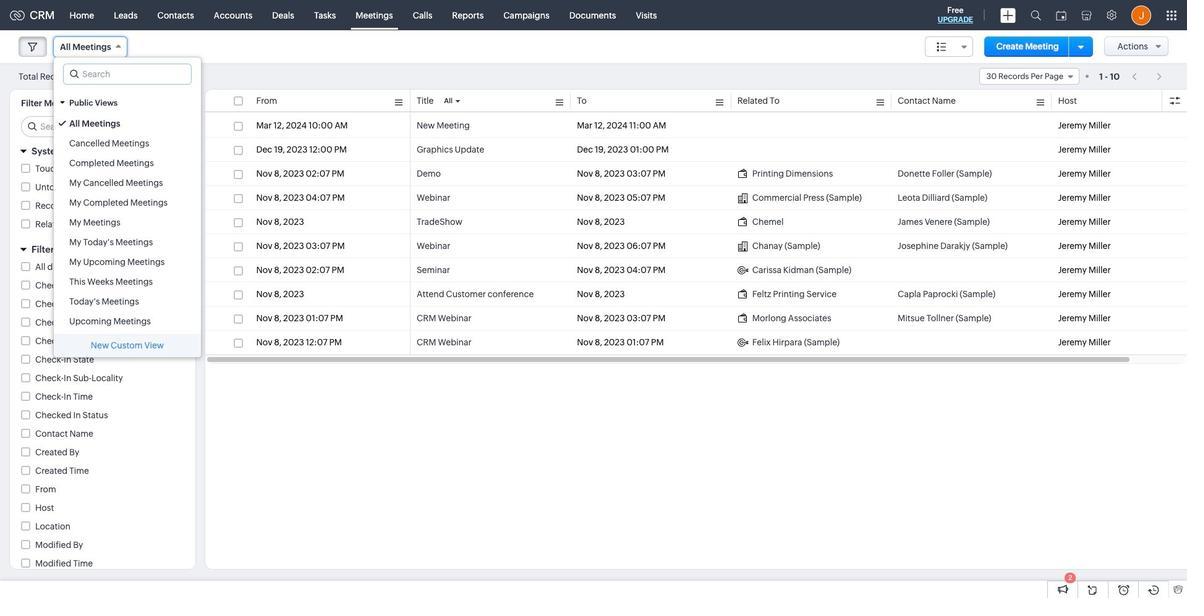 Task type: locate. For each thing, give the bounding box(es) containing it.
size image
[[937, 41, 947, 53]]

row group
[[205, 114, 1188, 355]]

region
[[54, 114, 201, 332]]

create menu image
[[1001, 8, 1016, 23]]

0 vertical spatial search text field
[[64, 64, 191, 84]]

create menu element
[[993, 0, 1024, 30]]

Search text field
[[64, 64, 191, 84], [22, 117, 186, 137]]

None field
[[53, 36, 127, 58], [925, 36, 973, 57], [980, 68, 1080, 85], [53, 36, 127, 58], [980, 68, 1080, 85]]

profile element
[[1124, 0, 1159, 30]]

profile image
[[1132, 5, 1152, 25]]

1 vertical spatial search text field
[[22, 117, 186, 137]]

navigation
[[1126, 67, 1169, 85]]



Task type: vqa. For each thing, say whether or not it's contained in the screenshot.
Region
yes



Task type: describe. For each thing, give the bounding box(es) containing it.
search element
[[1024, 0, 1049, 30]]

search image
[[1031, 10, 1042, 20]]

calendar image
[[1056, 10, 1067, 20]]

none field size
[[925, 36, 973, 57]]

logo image
[[10, 10, 25, 20]]



